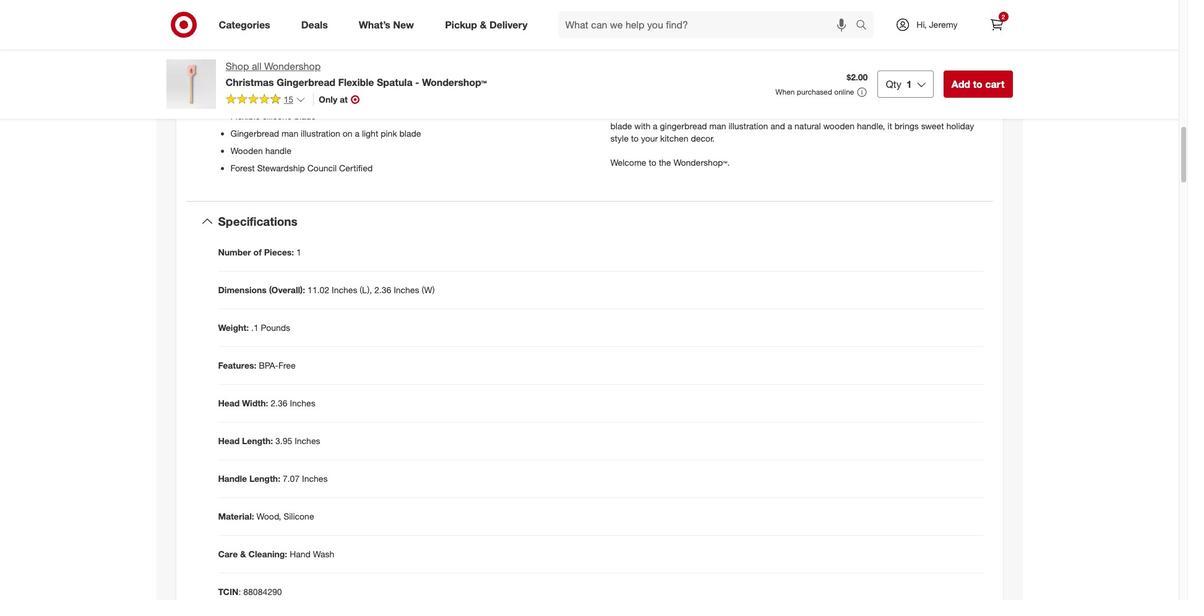 Task type: describe. For each thing, give the bounding box(es) containing it.
light inside bring sweet holiday flair to your kitchen with this holiday gingerbread flexible spatula from wondershop™. made from bpa-free materials, this spatula features a flexible silicone blade that makes it a great pick for turning, stirring or scraping different foods. plus, it's designed with a long wooden handle that helps protect your hands from stove heat. showcasing a light pink blade with a gingerbread man illustration and a natural wooden handle, it brings sweet holiday style to your kitchen decor.
[[929, 108, 946, 118]]

gingerbread inside the shop all wondershop christmas gingerbread flexible spatula - wondershop™
[[277, 76, 335, 88]]

number of pieces: 1
[[218, 247, 301, 257]]

0 horizontal spatial bpa-
[[231, 93, 250, 103]]

tcin
[[218, 586, 239, 597]]

1 horizontal spatial your
[[715, 70, 732, 81]]

dimensions
[[218, 284, 267, 295]]

forest
[[231, 162, 255, 172]]

add to cart button
[[944, 71, 1013, 98]]

pink inside bring sweet holiday flair to your kitchen with this holiday gingerbread flexible spatula from wondershop™. made from bpa-free materials, this spatula features a flexible silicone blade that makes it a great pick for turning, stirring or scraping different foods. plus, it's designed with a long wooden handle that helps protect your hands from stove heat. showcasing a light pink blade with a gingerbread man illustration and a natural wooden handle, it brings sweet holiday style to your kitchen decor.
[[948, 108, 965, 118]]

0 horizontal spatial spatula
[[293, 75, 321, 86]]

(w)
[[422, 284, 435, 295]]

flexible holiday spatula
[[231, 75, 321, 86]]

free inside bring sweet holiday flair to your kitchen with this holiday gingerbread flexible spatula from wondershop™. made from bpa-free materials, this spatula features a flexible silicone blade that makes it a great pick for turning, stirring or scraping different foods. plus, it's designed with a long wooden handle that helps protect your hands from stove heat. showcasing a light pink blade with a gingerbread man illustration and a natural wooden handle, it brings sweet holiday style to your kitchen decor.
[[734, 83, 749, 93]]

categories
[[219, 18, 270, 31]]

pickup & delivery
[[445, 18, 528, 31]]

materials,
[[751, 83, 788, 93]]

jeremy
[[929, 19, 958, 30]]

man inside bring sweet holiday flair to your kitchen with this holiday gingerbread flexible spatula from wondershop™. made from bpa-free materials, this spatula features a flexible silicone blade that makes it a great pick for turning, stirring or scraping different foods. plus, it's designed with a long wooden handle that helps protect your hands from stove heat. showcasing a light pink blade with a gingerbread man illustration and a natural wooden handle, it brings sweet holiday style to your kitchen decor.
[[709, 120, 726, 130]]

search button
[[850, 11, 880, 41]]

wash
[[313, 549, 334, 559]]

0 vertical spatial 1
[[906, 78, 912, 90]]

specifications button
[[186, 202, 993, 241]]

of
[[253, 247, 262, 257]]

made
[[669, 83, 691, 93]]

0 vertical spatial from
[[946, 70, 964, 81]]

width:
[[242, 398, 268, 408]]

a up plus,
[[871, 83, 876, 93]]

only at
[[319, 94, 348, 104]]

care & cleaning: hand wash
[[218, 549, 334, 559]]

7.07
[[283, 473, 300, 484]]

pickup & delivery link
[[435, 11, 543, 38]]

silicone inside bring sweet holiday flair to your kitchen with this holiday gingerbread flexible spatula from wondershop™. made from bpa-free materials, this spatula features a flexible silicone blade that makes it a great pick for turning, stirring or scraping different foods. plus, it's designed with a long wooden handle that helps protect your hands from stove heat. showcasing a light pink blade with a gingerbread man illustration and a natural wooden handle, it brings sweet holiday style to your kitchen decor.
[[908, 83, 937, 93]]

qty 1
[[886, 78, 912, 90]]

protect
[[732, 108, 760, 118]]

features
[[838, 83, 869, 93]]

1 horizontal spatial with
[[765, 70, 781, 81]]

1 vertical spatial with
[[946, 95, 962, 106]]

$2.00
[[847, 72, 868, 82]]

flexible
[[878, 83, 906, 93]]

(l),
[[360, 284, 372, 295]]

flexible inside the shop all wondershop christmas gingerbread flexible spatula - wondershop™
[[338, 76, 374, 88]]

blade up the designed
[[940, 83, 961, 93]]

foods.
[[847, 95, 871, 106]]

decor.
[[691, 132, 715, 143]]

what's new
[[359, 18, 414, 31]]

88084290
[[243, 586, 282, 597]]

construction
[[268, 93, 316, 103]]

great
[[652, 95, 672, 106]]

or
[[767, 95, 774, 106]]

shop
[[226, 60, 249, 72]]

0 horizontal spatial your
[[641, 132, 658, 143]]

15
[[284, 94, 293, 104]]

and
[[771, 120, 785, 130]]

wood,
[[257, 511, 281, 521]]

1 horizontal spatial holiday
[[659, 70, 686, 81]]

blade down construction on the left top
[[294, 110, 316, 121]]

3.95
[[275, 435, 292, 446]]

11.02
[[308, 284, 329, 295]]

.1
[[251, 322, 258, 333]]

:
[[239, 586, 241, 597]]

welcome
[[610, 157, 646, 168]]

2 vertical spatial with
[[634, 120, 651, 130]]

hi,
[[917, 19, 927, 30]]

it's
[[894, 95, 906, 106]]

online
[[834, 87, 854, 97]]

cart
[[985, 78, 1005, 90]]

2 vertical spatial from
[[808, 108, 826, 118]]

plus,
[[873, 95, 892, 106]]

a right on
[[355, 127, 360, 138]]

designed
[[908, 95, 944, 106]]

different
[[812, 95, 844, 106]]

heat.
[[851, 108, 871, 118]]

length: for handle length:
[[249, 473, 280, 484]]

stewardship
[[257, 162, 305, 172]]

1 horizontal spatial wondershop™.
[[674, 157, 730, 168]]

for
[[693, 95, 704, 106]]

free
[[278, 360, 296, 370]]

flexible silicone blade
[[231, 110, 316, 121]]

deals link
[[291, 11, 343, 38]]

weight:
[[218, 322, 249, 333]]

1 vertical spatial 1
[[296, 247, 301, 257]]

style
[[610, 132, 629, 143]]

handle length: 7.07 inches
[[218, 473, 328, 484]]

to inside button
[[973, 78, 983, 90]]

0 horizontal spatial handle
[[265, 145, 291, 155]]

hand
[[290, 549, 311, 559]]

inches for 3.95 inches
[[295, 435, 320, 446]]

& for care
[[240, 549, 246, 559]]

add
[[952, 78, 970, 90]]

inches for 2.36 inches
[[290, 398, 315, 408]]

pieces:
[[264, 247, 294, 257]]

2 horizontal spatial holiday
[[946, 120, 974, 130]]

0 horizontal spatial 2.36
[[271, 398, 287, 408]]

what's
[[359, 18, 390, 31]]

0 vertical spatial sweet
[[634, 70, 656, 81]]

to left the the
[[649, 157, 656, 168]]

a down the designed
[[922, 108, 927, 118]]

wondershop™
[[422, 76, 487, 88]]

pickup
[[445, 18, 477, 31]]

gingerbread man illustration on a light pink blade
[[231, 127, 421, 138]]

length: for head length:
[[242, 435, 273, 446]]

2
[[1002, 13, 1005, 20]]

1 vertical spatial that
[[692, 108, 707, 118]]

gingerbread inside bring sweet holiday flair to your kitchen with this holiday gingerbread flexible spatula from wondershop™. made from bpa-free materials, this spatula features a flexible silicone blade that makes it a great pick for turning, stirring or scraping different foods. plus, it's designed with a long wooden handle that helps protect your hands from stove heat. showcasing a light pink blade with a gingerbread man illustration and a natural wooden handle, it brings sweet holiday style to your kitchen decor.
[[831, 70, 880, 81]]

hands
[[782, 108, 806, 118]]

to right style on the top right
[[631, 132, 639, 143]]

& for pickup
[[480, 18, 487, 31]]

0 horizontal spatial silicone
[[263, 110, 292, 121]]

the
[[659, 157, 671, 168]]

head for head length: 3.95 inches
[[218, 435, 240, 446]]

-
[[415, 76, 419, 88]]

material:
[[218, 511, 254, 521]]

1 vertical spatial it
[[888, 120, 892, 130]]

all
[[252, 60, 261, 72]]

tcin : 88084290
[[218, 586, 282, 597]]

inches for 7.07 inches
[[302, 473, 328, 484]]

deals
[[301, 18, 328, 31]]

a down add
[[965, 95, 969, 106]]

head for head width: 2.36 inches
[[218, 398, 240, 408]]

0 vertical spatial this
[[784, 70, 797, 81]]

to right flair on the right of the page
[[705, 70, 713, 81]]



Task type: locate. For each thing, give the bounding box(es) containing it.
inches right "7.07"
[[302, 473, 328, 484]]

from left "cart"
[[946, 70, 964, 81]]

1 horizontal spatial 2.36
[[374, 284, 391, 295]]

this
[[784, 70, 797, 81], [791, 83, 805, 93]]

description
[[610, 52, 665, 65]]

1 horizontal spatial sweet
[[921, 120, 944, 130]]

makes
[[610, 95, 636, 106]]

0 vertical spatial head
[[218, 398, 240, 408]]

that left "cart"
[[964, 83, 979, 93]]

to right add
[[973, 78, 983, 90]]

1 horizontal spatial man
[[709, 120, 726, 130]]

gingerbread down wondershop
[[277, 76, 335, 88]]

0 horizontal spatial man
[[282, 127, 298, 138]]

wooden down the stove
[[823, 120, 855, 130]]

& right care
[[240, 549, 246, 559]]

gingerbread
[[831, 70, 880, 81], [277, 76, 335, 88], [231, 127, 279, 138]]

it
[[638, 95, 643, 106], [888, 120, 892, 130]]

0 horizontal spatial free
[[250, 93, 265, 103]]

1 vertical spatial head
[[218, 435, 240, 446]]

1 vertical spatial kitchen
[[660, 132, 688, 143]]

new
[[393, 18, 414, 31]]

details
[[218, 20, 257, 35]]

length: left 3.95
[[242, 435, 273, 446]]

0 vertical spatial pink
[[948, 108, 965, 118]]

inches down free
[[290, 398, 315, 408]]

2 horizontal spatial bpa-
[[714, 83, 734, 93]]

on
[[343, 127, 352, 138]]

holiday down add
[[946, 120, 974, 130]]

it down showcasing
[[888, 120, 892, 130]]

with down add
[[946, 95, 962, 106]]

from
[[946, 70, 964, 81], [694, 83, 711, 93], [808, 108, 826, 118]]

spatula inside bring sweet holiday flair to your kitchen with this holiday gingerbread flexible spatula from wondershop™. made from bpa-free materials, this spatula features a flexible silicone blade that makes it a great pick for turning, stirring or scraping different foods. plus, it's designed with a long wooden handle that helps protect your hands from stove heat. showcasing a light pink blade with a gingerbread man illustration and a natural wooden handle, it brings sweet holiday style to your kitchen decor.
[[914, 70, 944, 81]]

your right style on the top right
[[641, 132, 658, 143]]

length:
[[242, 435, 273, 446], [249, 473, 280, 484]]

0 vertical spatial 2.36
[[374, 284, 391, 295]]

gingerbread up wooden handle
[[231, 127, 279, 138]]

specifications
[[218, 214, 297, 228]]

sweet down description
[[634, 70, 656, 81]]

1 vertical spatial sweet
[[921, 120, 944, 130]]

1 horizontal spatial illustration
[[729, 120, 768, 130]]

hi, jeremy
[[917, 19, 958, 30]]

brings
[[895, 120, 919, 130]]

spatula
[[293, 75, 321, 86], [807, 83, 835, 93]]

inches right 3.95
[[295, 435, 320, 446]]

0 horizontal spatial wooden
[[630, 108, 661, 118]]

sweet down the designed
[[921, 120, 944, 130]]

blade up style on the top right
[[610, 120, 632, 130]]

with up materials,
[[765, 70, 781, 81]]

handle down the pick
[[663, 108, 689, 118]]

purchased
[[797, 87, 832, 97]]

at
[[340, 94, 348, 104]]

0 horizontal spatial light
[[362, 127, 378, 138]]

delivery
[[489, 18, 528, 31]]

1 horizontal spatial that
[[964, 83, 979, 93]]

1 horizontal spatial bpa-
[[259, 360, 278, 370]]

1 head from the top
[[218, 398, 240, 408]]

0 vertical spatial &
[[480, 18, 487, 31]]

dimensions (overall): 11.02 inches (l), 2.36 inches (w)
[[218, 284, 435, 295]]

handle inside bring sweet holiday flair to your kitchen with this holiday gingerbread flexible spatula from wondershop™. made from bpa-free materials, this spatula features a flexible silicone blade that makes it a great pick for turning, stirring or scraping different foods. plus, it's designed with a long wooden handle that helps protect your hands from stove heat. showcasing a light pink blade with a gingerbread man illustration and a natural wooden handle, it brings sweet holiday style to your kitchen decor.
[[663, 108, 689, 118]]

forest stewardship council certified
[[231, 162, 373, 172]]

2.36 right width:
[[271, 398, 287, 408]]

wondershop
[[264, 60, 321, 72]]

light right on
[[362, 127, 378, 138]]

0 vertical spatial silicone
[[908, 83, 937, 93]]

a down great
[[653, 120, 658, 130]]

stirring
[[737, 95, 764, 106]]

a left great
[[645, 95, 650, 106]]

categories link
[[208, 11, 286, 38]]

it right makes
[[638, 95, 643, 106]]

holiday up 'bpa-free construction'
[[263, 75, 290, 86]]

free down christmas
[[250, 93, 265, 103]]

0 vertical spatial wondershop™.
[[610, 83, 667, 93]]

flexible up flexible
[[882, 70, 912, 81]]

inches left (w)
[[394, 284, 419, 295]]

1 horizontal spatial handle
[[663, 108, 689, 118]]

& right "pickup"
[[480, 18, 487, 31]]

kitchen down gingerbread
[[660, 132, 688, 143]]

holiday
[[659, 70, 686, 81], [263, 75, 290, 86], [946, 120, 974, 130]]

weight: .1 pounds
[[218, 322, 290, 333]]

from up the for
[[694, 83, 711, 93]]

bring
[[610, 70, 631, 81]]

bpa- right features:
[[259, 360, 278, 370]]

1 right the 'pieces:'
[[296, 247, 301, 257]]

bring sweet holiday flair to your kitchen with this holiday gingerbread flexible spatula from wondershop™. made from bpa-free materials, this spatula features a flexible silicone blade that makes it a great pick for turning, stirring or scraping different foods. plus, it's designed with a long wooden handle that helps protect your hands from stove heat. showcasing a light pink blade with a gingerbread man illustration and a natural wooden handle, it brings sweet holiday style to your kitchen decor.
[[610, 70, 979, 143]]

0 horizontal spatial with
[[634, 120, 651, 130]]

0 horizontal spatial it
[[638, 95, 643, 106]]

care
[[218, 549, 238, 559]]

0 vertical spatial it
[[638, 95, 643, 106]]

this up scraping in the right of the page
[[791, 83, 805, 93]]

silicone down 'bpa-free construction'
[[263, 110, 292, 121]]

inches left (l),
[[332, 284, 357, 295]]

15 link
[[226, 93, 306, 108]]

0 vertical spatial with
[[765, 70, 781, 81]]

spatula down wondershop
[[293, 75, 321, 86]]

head up handle
[[218, 435, 240, 446]]

add to cart
[[952, 78, 1005, 90]]

only
[[319, 94, 337, 104]]

length: left "7.07"
[[249, 473, 280, 484]]

spatula inside bring sweet holiday flair to your kitchen with this holiday gingerbread flexible spatula from wondershop™. made from bpa-free materials, this spatula features a flexible silicone blade that makes it a great pick for turning, stirring or scraping different foods. plus, it's designed with a long wooden handle that helps protect your hands from stove heat. showcasing a light pink blade with a gingerbread man illustration and a natural wooden handle, it brings sweet holiday style to your kitchen decor.
[[807, 83, 835, 93]]

head length: 3.95 inches
[[218, 435, 320, 446]]

1 vertical spatial your
[[763, 108, 780, 118]]

man down flexible silicone blade
[[282, 127, 298, 138]]

0 horizontal spatial illustration
[[301, 127, 340, 138]]

wooden handle
[[231, 145, 291, 155]]

0 horizontal spatial wondershop™.
[[610, 83, 667, 93]]

illustration left on
[[301, 127, 340, 138]]

wooden
[[630, 108, 661, 118], [823, 120, 855, 130]]

silicone
[[284, 511, 314, 521]]

0 vertical spatial length:
[[242, 435, 273, 446]]

your down or at top
[[763, 108, 780, 118]]

1 vertical spatial length:
[[249, 473, 280, 484]]

wooden down great
[[630, 108, 661, 118]]

flair
[[689, 70, 703, 81]]

1 vertical spatial pink
[[381, 127, 397, 138]]

inches for 11.02 inches (l), 2.36 inches (w)
[[332, 284, 357, 295]]

0 vertical spatial light
[[929, 108, 946, 118]]

2 horizontal spatial your
[[763, 108, 780, 118]]

number
[[218, 247, 251, 257]]

silicone
[[908, 83, 937, 93], [263, 110, 292, 121]]

head left width:
[[218, 398, 240, 408]]

illustration
[[729, 120, 768, 130], [301, 127, 340, 138]]

1 vertical spatial 2.36
[[271, 398, 287, 408]]

from up the natural
[[808, 108, 826, 118]]

man down helps
[[709, 120, 726, 130]]

2 link
[[983, 11, 1010, 38]]

0 horizontal spatial 1
[[296, 247, 301, 257]]

0 horizontal spatial holiday
[[263, 75, 290, 86]]

1 vertical spatial &
[[240, 549, 246, 559]]

pink down add
[[948, 108, 965, 118]]

council
[[307, 162, 337, 172]]

1 horizontal spatial &
[[480, 18, 487, 31]]

1 vertical spatial handle
[[265, 145, 291, 155]]

What can we help you find? suggestions appear below search field
[[558, 11, 859, 38]]

0 vertical spatial wooden
[[630, 108, 661, 118]]

1 horizontal spatial free
[[734, 83, 749, 93]]

1 horizontal spatial spatula
[[807, 83, 835, 93]]

2 horizontal spatial from
[[946, 70, 964, 81]]

wondershop™. inside bring sweet holiday flair to your kitchen with this holiday gingerbread flexible spatula from wondershop™. made from bpa-free materials, this spatula features a flexible silicone blade that makes it a great pick for turning, stirring or scraping different foods. plus, it's designed with a long wooden handle that helps protect your hands from stove heat. showcasing a light pink blade with a gingerbread man illustration and a natural wooden handle, it brings sweet holiday style to your kitchen decor.
[[610, 83, 667, 93]]

spatula left -
[[377, 76, 413, 88]]

wondershop™. up makes
[[610, 83, 667, 93]]

2 vertical spatial your
[[641, 132, 658, 143]]

0 horizontal spatial that
[[692, 108, 707, 118]]

(overall):
[[269, 284, 305, 295]]

when purchased online
[[776, 87, 854, 97]]

1 horizontal spatial spatula
[[914, 70, 944, 81]]

image of christmas gingerbread flexible spatula - wondershop™ image
[[166, 59, 216, 109]]

gingerbread up features
[[831, 70, 880, 81]]

that down the for
[[692, 108, 707, 118]]

certified
[[339, 162, 373, 172]]

welcome to the wondershop™.
[[610, 157, 730, 168]]

to
[[705, 70, 713, 81], [973, 78, 983, 90], [631, 132, 639, 143], [649, 157, 656, 168]]

your up turning,
[[715, 70, 732, 81]]

gingerbread
[[660, 120, 707, 130]]

free up stirring
[[734, 83, 749, 93]]

bpa- inside bring sweet holiday flair to your kitchen with this holiday gingerbread flexible spatula from wondershop™. made from bpa-free materials, this spatula features a flexible silicone blade that makes it a great pick for turning, stirring or scraping different foods. plus, it's designed with a long wooden handle that helps protect your hands from stove heat. showcasing a light pink blade with a gingerbread man illustration and a natural wooden handle, it brings sweet holiday style to your kitchen decor.
[[714, 83, 734, 93]]

spatula down holiday
[[807, 83, 835, 93]]

scraping
[[777, 95, 810, 106]]

wondershop™. down decor.
[[674, 157, 730, 168]]

handle up stewardship on the left of the page
[[265, 145, 291, 155]]

highlights
[[218, 52, 266, 65]]

flexible up at
[[338, 76, 374, 88]]

bpa- down christmas
[[231, 93, 250, 103]]

cleaning:
[[249, 549, 287, 559]]

0 horizontal spatial spatula
[[377, 76, 413, 88]]

1 vertical spatial wooden
[[823, 120, 855, 130]]

0 horizontal spatial pink
[[381, 127, 397, 138]]

1 vertical spatial light
[[362, 127, 378, 138]]

1 horizontal spatial 1
[[906, 78, 912, 90]]

kitchen
[[735, 70, 763, 81], [660, 132, 688, 143]]

features:
[[218, 360, 256, 370]]

pink right on
[[381, 127, 397, 138]]

2.36 right (l),
[[374, 284, 391, 295]]

illustration inside bring sweet holiday flair to your kitchen with this holiday gingerbread flexible spatula from wondershop™. made from bpa-free materials, this spatula features a flexible silicone blade that makes it a great pick for turning, stirring or scraping different foods. plus, it's designed with a long wooden handle that helps protect your hands from stove heat. showcasing a light pink blade with a gingerbread man illustration and a natural wooden handle, it brings sweet holiday style to your kitchen decor.
[[729, 120, 768, 130]]

that
[[964, 83, 979, 93], [692, 108, 707, 118]]

wooden
[[231, 145, 263, 155]]

kitchen up materials,
[[735, 70, 763, 81]]

2 head from the top
[[218, 435, 240, 446]]

inches
[[332, 284, 357, 295], [394, 284, 419, 295], [290, 398, 315, 408], [295, 435, 320, 446], [302, 473, 328, 484]]

0 vertical spatial your
[[715, 70, 732, 81]]

2.36
[[374, 284, 391, 295], [271, 398, 287, 408]]

0 horizontal spatial kitchen
[[660, 132, 688, 143]]

with down makes
[[634, 120, 651, 130]]

features: bpa-free
[[218, 360, 296, 370]]

christmas
[[226, 76, 274, 88]]

light down the designed
[[929, 108, 946, 118]]

flexible down shop
[[231, 75, 260, 86]]

flexible inside bring sweet holiday flair to your kitchen with this holiday gingerbread flexible spatula from wondershop™. made from bpa-free materials, this spatula features a flexible silicone blade that makes it a great pick for turning, stirring or scraping different foods. plus, it's designed with a long wooden handle that helps protect your hands from stove heat. showcasing a light pink blade with a gingerbread man illustration and a natural wooden handle, it brings sweet holiday style to your kitchen decor.
[[882, 70, 912, 81]]

2 horizontal spatial with
[[946, 95, 962, 106]]

1 horizontal spatial from
[[808, 108, 826, 118]]

1 vertical spatial silicone
[[263, 110, 292, 121]]

1 horizontal spatial kitchen
[[735, 70, 763, 81]]

spatula up the designed
[[914, 70, 944, 81]]

1 vertical spatial this
[[791, 83, 805, 93]]

a right and
[[788, 120, 792, 130]]

0 horizontal spatial from
[[694, 83, 711, 93]]

0 vertical spatial kitchen
[[735, 70, 763, 81]]

blade down -
[[399, 127, 421, 138]]

silicone up the designed
[[908, 83, 937, 93]]

1 horizontal spatial wooden
[[823, 120, 855, 130]]

holiday
[[800, 70, 829, 81]]

spatula inside the shop all wondershop christmas gingerbread flexible spatula - wondershop™
[[377, 76, 413, 88]]

turning,
[[706, 95, 735, 106]]

flexible down the 15 link
[[231, 110, 260, 121]]

1 horizontal spatial pink
[[948, 108, 965, 118]]

0 vertical spatial handle
[[663, 108, 689, 118]]

illustration down protect
[[729, 120, 768, 130]]

1 horizontal spatial it
[[888, 120, 892, 130]]

1 vertical spatial wondershop™.
[[674, 157, 730, 168]]

holiday up made
[[659, 70, 686, 81]]

1 horizontal spatial silicone
[[908, 83, 937, 93]]

0 vertical spatial that
[[964, 83, 979, 93]]

0 horizontal spatial sweet
[[634, 70, 656, 81]]

search
[[850, 20, 880, 32]]

0 horizontal spatial &
[[240, 549, 246, 559]]

1
[[906, 78, 912, 90], [296, 247, 301, 257]]

1 horizontal spatial light
[[929, 108, 946, 118]]

material: wood, silicone
[[218, 511, 314, 521]]

1 right qty
[[906, 78, 912, 90]]

bpa-free construction
[[231, 93, 316, 103]]

head width: 2.36 inches
[[218, 398, 315, 408]]

this up when
[[784, 70, 797, 81]]

&
[[480, 18, 487, 31], [240, 549, 246, 559]]

1 vertical spatial from
[[694, 83, 711, 93]]

bpa- up turning,
[[714, 83, 734, 93]]



Task type: vqa. For each thing, say whether or not it's contained in the screenshot.
Guest
no



